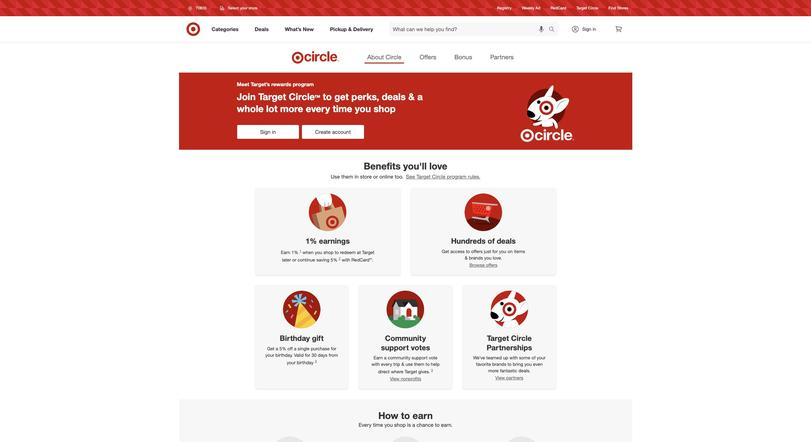 Task type: describe. For each thing, give the bounding box(es) containing it.
0 vertical spatial sign
[[583, 26, 592, 32]]

target inside benefits you'll love use them in store or online too. see target circle program rules.
[[417, 174, 431, 180]]

program inside meet target's rewards program join target circle™ to get perks, deals & a whole lot more every time you shop
[[293, 81, 314, 88]]

even
[[533, 361, 543, 367]]

target circle partnerships we've teamed up with some of your favorite brands to bring you even more fantastic deals. view partners
[[474, 333, 546, 381]]

trip
[[394, 361, 400, 367]]

redeem
[[340, 249, 356, 255]]

to inside target circle partnerships we've teamed up with some of your favorite brands to bring you even more fantastic deals. view partners
[[508, 361, 512, 367]]

birthday.
[[276, 352, 293, 358]]

when
[[303, 249, 314, 255]]

circle for target circle partnerships we've teamed up with some of your favorite brands to bring you even more fantastic deals. view partners
[[512, 333, 532, 342]]

gives.
[[419, 369, 430, 374]]

fantastic
[[500, 368, 518, 373]]

some
[[520, 355, 531, 360]]

meet target's rewards program join target circle™ to get perks, deals & a whole lot more every time you shop
[[237, 81, 423, 114]]

items
[[514, 249, 526, 254]]

vote
[[429, 355, 438, 360]]

in inside button
[[272, 129, 276, 135]]

deals.
[[519, 368, 531, 373]]

circle™
[[289, 91, 320, 103]]

3 for gift
[[315, 359, 317, 363]]

target circle
[[577, 6, 599, 11]]

pickup & delivery
[[330, 26, 374, 32]]

purchase
[[311, 346, 330, 351]]

time inside "how to earn every time you shop is a chance to earn."
[[373, 422, 383, 428]]

community
[[388, 355, 411, 360]]

5% inside when you shop to redeem at target later or continue saving 5%
[[331, 257, 338, 262]]

registry link
[[498, 5, 512, 11]]

target inside earn a community support vote with every trip & use them to help direct where target gives.
[[405, 369, 417, 374]]

circle for target circle
[[589, 6, 599, 11]]

create account
[[315, 129, 351, 135]]

teamed
[[487, 355, 502, 360]]

weekly ad
[[522, 6, 541, 11]]

sign in link
[[566, 22, 607, 36]]

program inside benefits you'll love use them in store or online too. see target circle program rules.
[[447, 174, 467, 180]]

deals link
[[249, 22, 277, 36]]

find stores
[[609, 6, 629, 11]]

a inside "how to earn every time you shop is a chance to earn."
[[413, 422, 416, 428]]

target circle logo image
[[291, 51, 340, 64]]

what's new
[[285, 26, 314, 32]]

favorite
[[476, 361, 491, 367]]

70820 button
[[184, 2, 214, 14]]

continue
[[298, 257, 315, 262]]

categories link
[[206, 22, 247, 36]]

is
[[408, 422, 411, 428]]

or inside when you shop to redeem at target later or continue saving 5%
[[293, 257, 297, 262]]

deals
[[255, 26, 269, 32]]

with inside the 2 with redcard™.
[[342, 257, 351, 262]]

whole
[[237, 103, 264, 114]]

a inside meet target's rewards program join target circle™ to get perks, deals & a whole lot more every time you shop
[[418, 91, 423, 103]]

circle inside benefits you'll love use them in store or online too. see target circle program rules.
[[432, 174, 446, 180]]

online
[[380, 174, 394, 180]]

rules.
[[468, 174, 481, 180]]

2 link
[[339, 256, 341, 260]]

redcard link
[[551, 5, 567, 11]]

support
[[412, 355, 428, 360]]

about circle
[[368, 53, 402, 61]]

search button
[[546, 22, 562, 38]]

weekly ad link
[[522, 5, 541, 11]]

browse offers link
[[470, 262, 498, 268]]

where
[[391, 369, 404, 374]]

earn 1% 1
[[281, 249, 302, 255]]

view inside target circle partnerships we've teamed up with some of your favorite brands to bring you even more fantastic deals. view partners
[[496, 375, 505, 381]]

ad
[[536, 6, 541, 11]]

chance
[[417, 422, 434, 428]]

to left earn.
[[435, 422, 440, 428]]

we've
[[474, 355, 486, 360]]

with inside target circle partnerships we've teamed up with some of your favorite brands to bring you even more fantastic deals. view partners
[[510, 355, 518, 360]]

community support votes
[[381, 333, 430, 352]]

gift
[[312, 333, 324, 342]]

about circle link
[[365, 51, 404, 64]]

your inside target circle partnerships we've teamed up with some of your favorite brands to bring you even more fantastic deals. view partners
[[537, 355, 546, 360]]

1% earnings
[[306, 236, 350, 245]]

your inside dropdown button
[[240, 6, 248, 10]]

1 vertical spatial offers
[[486, 262, 498, 268]]

0 vertical spatial offers
[[472, 249, 483, 254]]

single
[[298, 346, 310, 351]]

when you shop to redeem at target later or continue saving 5%
[[282, 249, 375, 262]]

0 horizontal spatial &
[[349, 26, 352, 32]]

target inside meet target's rewards program join target circle™ to get perks, deals & a whole lot more every time you shop
[[259, 91, 286, 103]]

account
[[332, 129, 351, 135]]

nonprofits
[[401, 376, 422, 381]]

sign in button
[[237, 125, 299, 139]]

every inside meet target's rewards program join target circle™ to get perks, deals & a whole lot more every time you shop
[[306, 103, 330, 114]]

target inside when you shop to redeem at target later or continue saving 5%
[[362, 249, 375, 255]]

to inside earn a community support vote with every trip & use them to help direct where target gives.
[[426, 361, 430, 367]]

30
[[312, 352, 317, 358]]

to inside meet target's rewards program join target circle™ to get perks, deals & a whole lot more every time you shop
[[323, 91, 332, 103]]

& inside meet target's rewards program join target circle™ to get perks, deals & a whole lot more every time you shop
[[409, 91, 415, 103]]

store inside select your store dropdown button
[[249, 6, 258, 10]]

search
[[546, 26, 562, 33]]

partners link
[[488, 51, 517, 64]]

create account button
[[302, 125, 365, 139]]

bonus
[[455, 53, 473, 61]]

partners
[[491, 53, 514, 61]]

brands
[[493, 361, 507, 367]]

earn for earn 1% 1
[[281, 249, 290, 255]]

What can we help you find? suggestions appear below search field
[[389, 22, 551, 36]]

earn.
[[441, 422, 453, 428]]

benefits you'll love use them in store or online too. see target circle program rules.
[[331, 160, 481, 180]]

birthday
[[297, 359, 314, 365]]

2 with redcard™.
[[339, 256, 374, 262]]

at
[[357, 249, 361, 255]]

shop inside when you shop to redeem at target later or continue saving 5%
[[324, 249, 334, 255]]

1
[[300, 249, 302, 253]]

love
[[430, 160, 448, 172]]

up
[[503, 355, 509, 360]]

what's
[[285, 26, 302, 32]]

& brands you love.
[[465, 255, 502, 261]]



Task type: vqa. For each thing, say whether or not it's contained in the screenshot.
(Nsaid)
no



Task type: locate. For each thing, give the bounding box(es) containing it.
them down support
[[414, 361, 425, 367]]

0 horizontal spatial get
[[267, 346, 275, 351]]

0 horizontal spatial sign in
[[260, 129, 276, 135]]

your
[[240, 6, 248, 10], [266, 352, 274, 358], [537, 355, 546, 360], [287, 359, 296, 365]]

help
[[431, 361, 440, 367]]

delivery
[[354, 26, 374, 32]]

1 horizontal spatial store
[[360, 174, 372, 180]]

1 vertical spatial earn
[[374, 355, 383, 360]]

to up 2 link
[[335, 249, 339, 255]]

1 vertical spatial store
[[360, 174, 372, 180]]

target inside target circle partnerships we've teamed up with some of your favorite brands to bring you even more fantastic deals. view partners
[[487, 333, 509, 342]]

for left 30
[[305, 352, 311, 358]]

join
[[237, 91, 256, 103]]

1 horizontal spatial get
[[442, 249, 449, 254]]

1% up the when
[[306, 236, 317, 245]]

find stores link
[[609, 5, 629, 11]]

shop
[[374, 103, 396, 114], [324, 249, 334, 255], [395, 422, 406, 428]]

use
[[406, 361, 413, 367]]

0 horizontal spatial 3
[[315, 359, 317, 363]]

& inside earn a community support vote with every trip & use them to help direct where target gives.
[[402, 361, 405, 367]]

& right trip
[[402, 361, 405, 367]]

target circle link
[[577, 5, 599, 11]]

& right deals
[[409, 91, 415, 103]]

get inside hundreds of deals get access to offers just for you on items & brands you love. browse offers
[[442, 249, 449, 254]]

2
[[339, 256, 341, 260]]

rewards
[[272, 81, 292, 88]]

view down fantastic
[[496, 375, 505, 381]]

from
[[329, 352, 338, 358]]

how
[[379, 410, 399, 421]]

0 vertical spatial sign in
[[583, 26, 597, 32]]

sign in inside sign in link
[[583, 26, 597, 32]]

with up direct
[[372, 361, 380, 367]]

select your store button
[[216, 2, 262, 14]]

a
[[418, 91, 423, 103], [276, 346, 278, 351], [294, 346, 297, 351], [384, 355, 387, 360], [413, 422, 416, 428]]

1 horizontal spatial 3
[[432, 368, 433, 372]]

2 vertical spatial shop
[[395, 422, 406, 428]]

view
[[496, 375, 505, 381], [390, 376, 400, 381]]

1 horizontal spatial 1%
[[306, 236, 317, 245]]

1 horizontal spatial sign in
[[583, 26, 597, 32]]

0 vertical spatial program
[[293, 81, 314, 88]]

0 horizontal spatial every
[[306, 103, 330, 114]]

1 vertical spatial time
[[373, 422, 383, 428]]

view nonprofits link
[[390, 376, 422, 381]]

1 horizontal spatial them
[[414, 361, 425, 367]]

& right pickup
[[349, 26, 352, 32]]

store right select
[[249, 6, 258, 10]]

0 vertical spatial 3 link
[[315, 359, 317, 363]]

1 horizontal spatial or
[[374, 174, 378, 180]]

you up "saving"
[[315, 249, 322, 255]]

0 horizontal spatial more
[[280, 103, 303, 114]]

5% left 2 link
[[331, 257, 338, 262]]

for up 'from'
[[331, 346, 337, 351]]

get left "off"
[[267, 346, 275, 351]]

saving
[[317, 257, 330, 262]]

1% inside earn 1% 1
[[292, 249, 299, 255]]

0 horizontal spatial or
[[293, 257, 297, 262]]

1 vertical spatial program
[[447, 174, 467, 180]]

1 vertical spatial &
[[409, 91, 415, 103]]

earn inside earn a community support vote with every trip & use them to help direct where target gives.
[[374, 355, 383, 360]]

sign in down lot
[[260, 129, 276, 135]]

partnerships
[[487, 343, 533, 352]]

3 for support votes
[[432, 368, 433, 372]]

1 horizontal spatial view
[[496, 375, 505, 381]]

1 horizontal spatial earn
[[374, 355, 383, 360]]

see target circle program rules. link
[[406, 173, 481, 181]]

your up even
[[537, 355, 546, 360]]

categories
[[212, 26, 239, 32]]

target right at
[[362, 249, 375, 255]]

3 down the help on the right of the page
[[432, 368, 433, 372]]

1 horizontal spatial sign
[[583, 26, 592, 32]]

to right access
[[466, 249, 470, 254]]

sign inside button
[[260, 129, 271, 135]]

every up direct
[[381, 361, 393, 367]]

store
[[249, 6, 258, 10], [360, 174, 372, 180]]

pickup & delivery link
[[325, 22, 382, 36]]

1 horizontal spatial more
[[489, 368, 499, 373]]

deals
[[382, 91, 406, 103]]

more down circle™
[[280, 103, 303, 114]]

your down birthday.
[[287, 359, 296, 365]]

2 vertical spatial with
[[372, 361, 380, 367]]

or left online
[[374, 174, 378, 180]]

0 vertical spatial shop
[[374, 103, 396, 114]]

target
[[577, 6, 588, 11], [259, 91, 286, 103], [417, 174, 431, 180], [362, 249, 375, 255], [487, 333, 509, 342], [405, 369, 417, 374]]

target up sign in link
[[577, 6, 588, 11]]

your left birthday.
[[266, 352, 274, 358]]

view partners link
[[496, 375, 524, 381]]

shop left is
[[395, 422, 406, 428]]

more inside meet target's rewards program join target circle™ to get perks, deals & a whole lot more every time you shop
[[280, 103, 303, 114]]

every down circle™
[[306, 103, 330, 114]]

of
[[532, 355, 536, 360]]

1 horizontal spatial with
[[372, 361, 380, 367]]

5% up birthday.
[[280, 346, 287, 351]]

2 horizontal spatial in
[[593, 26, 597, 32]]

earnings
[[319, 236, 350, 245]]

1 horizontal spatial time
[[373, 422, 383, 428]]

target up lot
[[259, 91, 286, 103]]

0 horizontal spatial earn
[[281, 249, 290, 255]]

your right select
[[240, 6, 248, 10]]

0 vertical spatial earn
[[281, 249, 290, 255]]

time
[[333, 103, 353, 114], [373, 422, 383, 428]]

direct
[[378, 369, 390, 374]]

target up nonprofits
[[405, 369, 417, 374]]

with inside earn a community support vote with every trip & use them to help direct where target gives.
[[372, 361, 380, 367]]

new
[[303, 26, 314, 32]]

a right "off"
[[294, 346, 297, 351]]

shop inside meet target's rewards program join target circle™ to get perks, deals & a whole lot more every time you shop
[[374, 103, 396, 114]]

with right the 2
[[342, 257, 351, 262]]

every inside earn a community support vote with every trip & use them to help direct where target gives.
[[381, 361, 393, 367]]

1 horizontal spatial every
[[381, 361, 393, 367]]

1 horizontal spatial for
[[331, 346, 337, 351]]

0 vertical spatial get
[[442, 249, 449, 254]]

a right deals
[[418, 91, 423, 103]]

or right later in the bottom left of the page
[[293, 257, 297, 262]]

2 horizontal spatial with
[[510, 355, 518, 360]]

0 horizontal spatial in
[[272, 129, 276, 135]]

0 vertical spatial 3
[[315, 359, 317, 363]]

circle inside target circle partnerships we've teamed up with some of your favorite brands to bring you even more fantastic deals. view partners
[[512, 333, 532, 342]]

to inside hundreds of deals get access to offers just for you on items & brands you love. browse offers
[[466, 249, 470, 254]]

1 vertical spatial get
[[267, 346, 275, 351]]

in inside benefits you'll love use them in store or online too. see target circle program rules.
[[355, 174, 359, 180]]

store inside benefits you'll love use them in store or online too. see target circle program rules.
[[360, 174, 372, 180]]

1 vertical spatial 3 link
[[432, 368, 433, 372]]

earn for earn a community support vote with every trip & use them to help direct where target gives.
[[374, 355, 383, 360]]

3 down 30
[[315, 359, 317, 363]]

them inside earn a community support vote with every trip & use them to help direct where target gives.
[[414, 361, 425, 367]]

circle up "partnerships"
[[512, 333, 532, 342]]

circle for about circle
[[386, 53, 402, 61]]

1 vertical spatial shop
[[324, 249, 334, 255]]

meet
[[237, 81, 249, 88]]

0 vertical spatial or
[[374, 174, 378, 180]]

0 horizontal spatial with
[[342, 257, 351, 262]]

sign
[[583, 26, 592, 32], [260, 129, 271, 135]]

you inside meet target's rewards program join target circle™ to get perks, deals & a whole lot more every time you shop
[[355, 103, 371, 114]]

in right use
[[355, 174, 359, 180]]

off
[[288, 346, 293, 351]]

earn up direct
[[374, 355, 383, 360]]

offers down & brands you love.
[[486, 262, 498, 268]]

to up is
[[401, 410, 410, 421]]

1% left 1
[[292, 249, 299, 255]]

1 link
[[300, 249, 302, 253]]

1 vertical spatial 5%
[[280, 346, 287, 351]]

birthday
[[280, 333, 310, 342]]

0 vertical spatial &
[[349, 26, 352, 32]]

you down how
[[385, 422, 393, 428]]

select your store
[[228, 6, 258, 10]]

them inside benefits you'll love use them in store or online too. see target circle program rules.
[[342, 174, 354, 180]]

in down lot
[[272, 129, 276, 135]]

in down the target circle link
[[593, 26, 597, 32]]

0 vertical spatial 1%
[[306, 236, 317, 245]]

with up bring
[[510, 355, 518, 360]]

1 vertical spatial in
[[272, 129, 276, 135]]

1 vertical spatial 1%
[[292, 249, 299, 255]]

0 horizontal spatial view
[[390, 376, 400, 381]]

benefits
[[364, 160, 401, 172]]

circle down love
[[432, 174, 446, 180]]

1 horizontal spatial offers
[[486, 262, 498, 268]]

sign in down the target circle link
[[583, 26, 597, 32]]

get inside get a 5% off a single purchase for your birthday. valid for 30 days from your birthday
[[267, 346, 275, 351]]

to up fantastic
[[508, 361, 512, 367]]

5% inside get a 5% off a single purchase for your birthday. valid for 30 days from your birthday
[[280, 346, 287, 351]]

a left 'community'
[[384, 355, 387, 360]]

1 horizontal spatial &
[[402, 361, 405, 367]]

a inside earn a community support vote with every trip & use them to help direct where target gives.
[[384, 355, 387, 360]]

3
[[315, 359, 317, 363], [432, 368, 433, 372]]

them right use
[[342, 174, 354, 180]]

you inside target circle partnerships we've teamed up with some of your favorite brands to bring you even more fantastic deals. view partners
[[525, 361, 532, 367]]

community
[[385, 333, 426, 342]]

0 horizontal spatial store
[[249, 6, 258, 10]]

0 horizontal spatial 5%
[[280, 346, 287, 351]]

time inside meet target's rewards program join target circle™ to get perks, deals & a whole lot more every time you shop
[[333, 103, 353, 114]]

time down get
[[333, 103, 353, 114]]

2 horizontal spatial &
[[409, 91, 415, 103]]

store down benefits
[[360, 174, 372, 180]]

3 link for gift
[[315, 359, 317, 363]]

support votes
[[381, 343, 430, 352]]

target up "partnerships"
[[487, 333, 509, 342]]

or
[[374, 174, 378, 180], [293, 257, 297, 262]]

1 vertical spatial every
[[381, 361, 393, 367]]

earn up later in the bottom left of the page
[[281, 249, 290, 255]]

redcard™.
[[352, 257, 374, 262]]

0 vertical spatial every
[[306, 103, 330, 114]]

offers up & brands you love.
[[472, 249, 483, 254]]

lot
[[266, 103, 278, 114]]

0 horizontal spatial them
[[342, 174, 354, 180]]

a right is
[[413, 422, 416, 428]]

shop up "saving"
[[324, 249, 334, 255]]

you
[[355, 103, 371, 114], [315, 249, 322, 255], [525, 361, 532, 367], [385, 422, 393, 428]]

to left the help on the right of the page
[[426, 361, 430, 367]]

1 vertical spatial them
[[414, 361, 425, 367]]

create
[[315, 129, 331, 135]]

3 link down the help on the right of the page
[[432, 368, 433, 372]]

1 horizontal spatial 5%
[[331, 257, 338, 262]]

shop down deals
[[374, 103, 396, 114]]

0 horizontal spatial time
[[333, 103, 353, 114]]

0 vertical spatial in
[[593, 26, 597, 32]]

2 vertical spatial in
[[355, 174, 359, 180]]

1 vertical spatial more
[[489, 368, 499, 373]]

1 vertical spatial sign
[[260, 129, 271, 135]]

every
[[306, 103, 330, 114], [381, 361, 393, 367]]

or inside benefits you'll love use them in store or online too. see target circle program rules.
[[374, 174, 378, 180]]

you inside "how to earn every time you shop is a chance to earn."
[[385, 422, 393, 428]]

partners
[[507, 375, 524, 381]]

0 vertical spatial more
[[280, 103, 303, 114]]

more
[[280, 103, 303, 114], [489, 368, 499, 373]]

circle left find
[[589, 6, 599, 11]]

of deals
[[488, 236, 516, 245]]

1 horizontal spatial in
[[355, 174, 359, 180]]

offers link
[[417, 51, 439, 64]]

earn inside earn 1% 1
[[281, 249, 290, 255]]

how to earn every time you shop is a chance to earn.
[[359, 410, 453, 428]]

sign down lot
[[260, 129, 271, 135]]

circle right about
[[386, 53, 402, 61]]

0 horizontal spatial sign
[[260, 129, 271, 135]]

0 vertical spatial store
[[249, 6, 258, 10]]

0 horizontal spatial 3 link
[[315, 359, 317, 363]]

1 vertical spatial for
[[305, 352, 311, 358]]

get a 5% off a single purchase for your birthday. valid for 30 days from your birthday
[[266, 346, 338, 365]]

0 vertical spatial with
[[342, 257, 351, 262]]

1 vertical spatial or
[[293, 257, 297, 262]]

about
[[368, 53, 384, 61]]

target's
[[251, 81, 270, 88]]

you down some
[[525, 361, 532, 367]]

0 horizontal spatial program
[[293, 81, 314, 88]]

every
[[359, 422, 372, 428]]

see
[[406, 174, 415, 180]]

sign down the target circle link
[[583, 26, 592, 32]]

0 vertical spatial time
[[333, 103, 353, 114]]

find
[[609, 6, 617, 11]]

select
[[228, 6, 239, 10]]

more inside target circle partnerships we've teamed up with some of your favorite brands to bring you even more fantastic deals. view partners
[[489, 368, 499, 373]]

bring
[[513, 361, 524, 367]]

perks,
[[352, 91, 379, 103]]

get left access
[[442, 249, 449, 254]]

to inside when you shop to redeem at target later or continue saving 5%
[[335, 249, 339, 255]]

you down 'perks,'
[[355, 103, 371, 114]]

weekly
[[522, 6, 535, 11]]

shop inside "how to earn every time you shop is a chance to earn."
[[395, 422, 406, 428]]

program up circle™
[[293, 81, 314, 88]]

a up birthday.
[[276, 346, 278, 351]]

more down 'brands'
[[489, 368, 499, 373]]

what's new link
[[280, 22, 322, 36]]

sign in inside button
[[260, 129, 276, 135]]

0 vertical spatial for
[[331, 346, 337, 351]]

target right see
[[417, 174, 431, 180]]

to left get
[[323, 91, 332, 103]]

program left rules.
[[447, 174, 467, 180]]

1 vertical spatial 3
[[432, 368, 433, 372]]

redcard
[[551, 6, 567, 11]]

3 link for support votes
[[432, 368, 433, 372]]

you inside when you shop to redeem at target later or continue saving 5%
[[315, 249, 322, 255]]

0 horizontal spatial 1%
[[292, 249, 299, 255]]

them
[[342, 174, 354, 180], [414, 361, 425, 367]]

registry
[[498, 6, 512, 11]]

0 vertical spatial them
[[342, 174, 354, 180]]

0 horizontal spatial offers
[[472, 249, 483, 254]]

1 vertical spatial sign in
[[260, 129, 276, 135]]

1 vertical spatial with
[[510, 355, 518, 360]]

pickup
[[330, 26, 347, 32]]

0 horizontal spatial for
[[305, 352, 311, 358]]

time right "every"
[[373, 422, 383, 428]]

3 link down 30
[[315, 359, 317, 363]]

view down where
[[390, 376, 400, 381]]

get
[[335, 91, 349, 103]]

2 vertical spatial &
[[402, 361, 405, 367]]

birthday gift
[[280, 333, 324, 342]]

1 horizontal spatial 3 link
[[432, 368, 433, 372]]

stores
[[618, 6, 629, 11]]

1 horizontal spatial program
[[447, 174, 467, 180]]

days
[[318, 352, 328, 358]]

0 vertical spatial 5%
[[331, 257, 338, 262]]

70820
[[196, 6, 207, 10]]

for you on
[[493, 249, 513, 254]]



